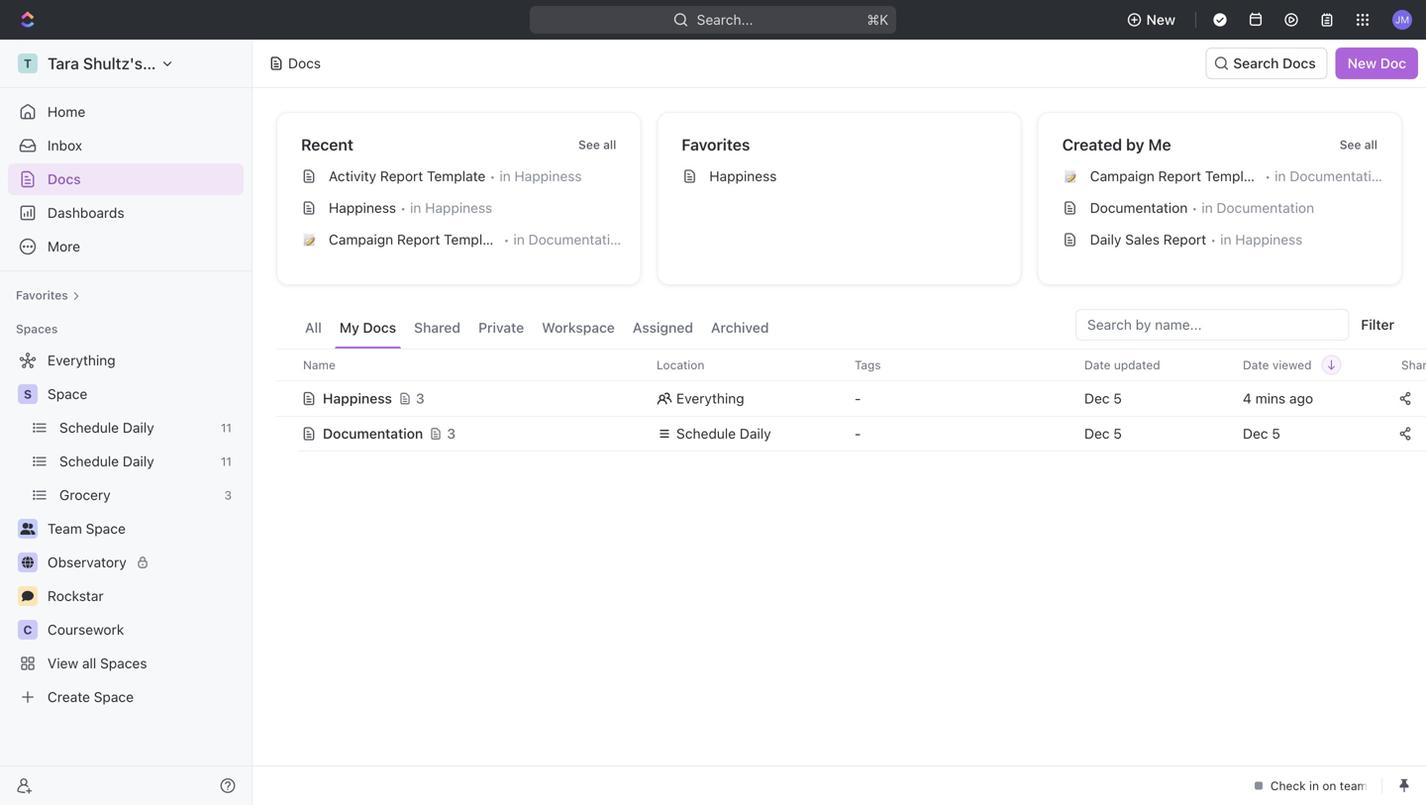 Task type: locate. For each thing, give the bounding box(es) containing it.
row containing happiness
[[276, 379, 1426, 419]]

0 horizontal spatial spaces
[[16, 322, 58, 336]]

1 vertical spatial spaces
[[100, 655, 147, 672]]

coursework, , element
[[18, 620, 38, 640]]

spaces up create space link
[[100, 655, 147, 672]]

0 vertical spatial 📝
[[1064, 169, 1077, 184]]

docs link
[[8, 163, 244, 195]]

0 horizontal spatial all
[[82, 655, 96, 672]]

viewed
[[1273, 358, 1312, 372]]

1 horizontal spatial 3
[[416, 390, 425, 407]]

1 vertical spatial space
[[86, 521, 126, 537]]

space, , element
[[18, 384, 38, 404]]

in
[[500, 168, 511, 184], [1275, 168, 1286, 184], [410, 200, 421, 216], [1202, 200, 1213, 216], [514, 231, 525, 248], [1221, 231, 1232, 248]]

happiness
[[515, 168, 582, 184], [710, 168, 777, 184], [329, 200, 396, 216], [425, 200, 492, 216], [1236, 231, 1303, 248], [323, 390, 392, 407]]

0 horizontal spatial date
[[1085, 358, 1111, 372]]

1 vertical spatial campaign
[[329, 231, 393, 248]]

📝 down created
[[1064, 169, 1077, 184]]

0 horizontal spatial favorites
[[16, 288, 68, 302]]

11
[[221, 421, 232, 435], [221, 455, 232, 469]]

row containing name
[[276, 349, 1426, 381]]

2 see all button from the left
[[1332, 133, 1386, 157]]

activity report template • in happiness
[[329, 168, 582, 184]]

space inside create space link
[[94, 689, 134, 705]]

favorites inside favorites button
[[16, 288, 68, 302]]

1 horizontal spatial campaign
[[1090, 168, 1155, 184]]

1 horizontal spatial new
[[1348, 55, 1377, 71]]

0 vertical spatial new
[[1147, 11, 1176, 28]]

1 horizontal spatial everything
[[677, 390, 745, 407]]

•
[[490, 169, 496, 184], [1265, 169, 1271, 184], [400, 201, 406, 215], [1192, 201, 1198, 215], [504, 232, 510, 247], [1211, 232, 1217, 247]]

1 - from the top
[[855, 390, 861, 407]]

report
[[380, 168, 423, 184], [1159, 168, 1202, 184], [397, 231, 440, 248], [1164, 231, 1207, 248]]

1 vertical spatial everything
[[677, 390, 745, 407]]

new
[[1147, 11, 1176, 28], [1348, 55, 1377, 71]]

template up documentation • in documentation
[[1205, 168, 1264, 184]]

dec for 4 mins ago
[[1085, 390, 1110, 407]]

1 vertical spatial favorites
[[16, 288, 68, 302]]

campaign report template • in documentation up documentation • in documentation
[[1090, 168, 1388, 184]]

2 horizontal spatial all
[[1365, 138, 1378, 152]]

date for date viewed
[[1243, 358, 1269, 372]]

1 vertical spatial new
[[1348, 55, 1377, 71]]

2 see from the left
[[1340, 138, 1361, 152]]

3
[[416, 390, 425, 407], [447, 425, 456, 442], [224, 488, 232, 502]]

1 vertical spatial schedule daily link
[[59, 446, 213, 477]]

date up the 4
[[1243, 358, 1269, 372]]

date updated button
[[1073, 350, 1172, 380]]

tara shultz's workspace, , element
[[18, 53, 38, 73]]

2 horizontal spatial 3
[[447, 425, 456, 442]]

1 horizontal spatial campaign report template • in documentation
[[1090, 168, 1388, 184]]

tree
[[8, 345, 244, 713]]

space for create
[[94, 689, 134, 705]]

1 horizontal spatial see
[[1340, 138, 1361, 152]]

1 horizontal spatial date
[[1243, 358, 1269, 372]]

2 vertical spatial 3
[[224, 488, 232, 502]]

location
[[657, 358, 705, 372]]

space right 'space, ,' element at the left of the page
[[48, 386, 87, 402]]

my
[[340, 319, 359, 336]]

2 schedule daily link from the top
[[59, 446, 213, 477]]

workspace right shultz's
[[147, 54, 229, 73]]

- for everything
[[855, 390, 861, 407]]

new for new doc
[[1348, 55, 1377, 71]]

workspace inside sidebar navigation
[[147, 54, 229, 73]]

dec 5
[[1085, 390, 1122, 407], [1085, 425, 1122, 442], [1243, 425, 1281, 442]]

• inside the daily sales report • in happiness
[[1211, 232, 1217, 247]]

daily inside table
[[740, 425, 771, 442]]

3 row from the top
[[276, 414, 1426, 454]]

rockstar
[[48, 588, 104, 604]]

0 horizontal spatial 3
[[224, 488, 232, 502]]

11 for 1st schedule daily link from the top of the sidebar navigation
[[221, 421, 232, 435]]

inbox
[[48, 137, 82, 154]]

view all spaces
[[48, 655, 147, 672]]

⌘k
[[867, 11, 889, 28]]

2 11 from the top
[[221, 455, 232, 469]]

new inside new button
[[1147, 11, 1176, 28]]

3 for happiness
[[416, 390, 425, 407]]

0 vertical spatial 3
[[416, 390, 425, 407]]

1 row from the top
[[276, 349, 1426, 381]]

date inside button
[[1085, 358, 1111, 372]]

4 mins ago
[[1243, 390, 1313, 407]]

docs right search
[[1283, 55, 1316, 71]]

docs inside sidebar navigation
[[48, 171, 81, 187]]

favorites
[[682, 135, 750, 154], [16, 288, 68, 302]]

1 horizontal spatial workspace
[[542, 319, 615, 336]]

create
[[48, 689, 90, 705]]

0 vertical spatial everything
[[48, 352, 116, 368]]

globe image
[[22, 557, 34, 569]]

date left updated
[[1085, 358, 1111, 372]]

home
[[48, 104, 85, 120]]

create space
[[48, 689, 134, 705]]

date viewed
[[1243, 358, 1312, 372]]

0 vertical spatial 11
[[221, 421, 232, 435]]

everything down location
[[677, 390, 745, 407]]

tab list containing all
[[300, 309, 774, 349]]

spaces down favorites button
[[16, 322, 58, 336]]

0 horizontal spatial 📝
[[303, 232, 315, 247]]

0 horizontal spatial see all button
[[571, 133, 624, 157]]

2 - from the top
[[855, 425, 861, 442]]

see all button for created by me
[[1332, 133, 1386, 157]]

docs up recent
[[288, 55, 321, 71]]

see all for created by me
[[1340, 138, 1378, 152]]

• inside activity report template • in happiness
[[490, 169, 496, 184]]

1 vertical spatial campaign report template • in documentation
[[329, 231, 626, 248]]

assigned button
[[628, 309, 698, 349]]

all for created by me
[[1365, 138, 1378, 152]]

space up observatory
[[86, 521, 126, 537]]

dec 5 for 4 mins ago
[[1085, 390, 1122, 407]]

s
[[24, 387, 32, 401]]

c
[[23, 623, 32, 637]]

2 row from the top
[[276, 379, 1426, 419]]

daily sales report • in happiness
[[1090, 231, 1303, 248]]

workspace
[[147, 54, 229, 73], [542, 319, 615, 336]]

1 horizontal spatial all
[[603, 138, 616, 152]]

assigned
[[633, 319, 693, 336]]

space
[[48, 386, 87, 402], [86, 521, 126, 537], [94, 689, 134, 705]]

1 date from the left
[[1085, 358, 1111, 372]]

1 see all button from the left
[[571, 133, 624, 157]]

daily
[[1090, 231, 1122, 248], [123, 419, 154, 436], [740, 425, 771, 442], [123, 453, 154, 470]]

documentation
[[1290, 168, 1388, 184], [1090, 200, 1188, 216], [1217, 200, 1315, 216], [529, 231, 626, 248], [323, 425, 423, 442]]

0 horizontal spatial new
[[1147, 11, 1176, 28]]

1 11 from the top
[[221, 421, 232, 435]]

dec 5 for dec 5
[[1085, 425, 1122, 442]]

docs down inbox
[[48, 171, 81, 187]]

📝 up all
[[303, 232, 315, 247]]

1 horizontal spatial favorites
[[682, 135, 750, 154]]

dec
[[1085, 390, 1110, 407], [1085, 425, 1110, 442], [1243, 425, 1268, 442]]

all
[[603, 138, 616, 152], [1365, 138, 1378, 152], [82, 655, 96, 672]]

inbox link
[[8, 130, 244, 161]]

space down view all spaces link on the bottom left of page
[[94, 689, 134, 705]]

happiness inside table
[[323, 390, 392, 407]]

2 vertical spatial space
[[94, 689, 134, 705]]

1 vertical spatial workspace
[[542, 319, 615, 336]]

1 horizontal spatial 📝
[[1064, 169, 1077, 184]]

created by me
[[1063, 135, 1171, 154]]

tree containing everything
[[8, 345, 244, 713]]

schedule down space link on the left of page
[[59, 419, 119, 436]]

0 vertical spatial workspace
[[147, 54, 229, 73]]

space inside team space link
[[86, 521, 126, 537]]

1 see from the left
[[579, 138, 600, 152]]

docs
[[288, 55, 321, 71], [1283, 55, 1316, 71], [48, 171, 81, 187], [363, 319, 396, 336]]

rockstar link
[[48, 580, 240, 612]]

happiness link
[[674, 160, 1013, 192]]

docs right my
[[363, 319, 396, 336]]

favorites button
[[8, 283, 88, 307]]

new button
[[1119, 4, 1188, 36]]

4
[[1243, 390, 1252, 407]]

schedule daily link up grocery link
[[59, 446, 213, 477]]

see all
[[579, 138, 616, 152], [1340, 138, 1378, 152]]

template for recent
[[427, 168, 486, 184]]

space link
[[48, 378, 240, 410]]

1 horizontal spatial see all button
[[1332, 133, 1386, 157]]

2 date from the left
[[1243, 358, 1269, 372]]

campaign down created by me
[[1090, 168, 1155, 184]]

more
[[48, 238, 80, 255]]

row
[[276, 349, 1426, 381], [276, 379, 1426, 419], [276, 414, 1426, 454]]

tree inside sidebar navigation
[[8, 345, 244, 713]]

everything
[[48, 352, 116, 368], [677, 390, 745, 407]]

0 horizontal spatial everything
[[48, 352, 116, 368]]

filter button
[[1353, 309, 1403, 341]]

0 horizontal spatial see
[[579, 138, 600, 152]]

0 horizontal spatial see all
[[579, 138, 616, 152]]

1 see all from the left
[[579, 138, 616, 152]]

tab list
[[300, 309, 774, 349]]

1 vertical spatial 3
[[447, 425, 456, 442]]

my docs
[[340, 319, 396, 336]]

workspace inside button
[[542, 319, 615, 336]]

template
[[427, 168, 486, 184], [1205, 168, 1264, 184], [444, 231, 503, 248]]

• inside happiness • in happiness
[[400, 201, 406, 215]]

report down me at the right top
[[1159, 168, 1202, 184]]

everything link
[[8, 345, 240, 376]]

see for created by me
[[1340, 138, 1361, 152]]

coursework
[[48, 622, 124, 638]]

table
[[276, 349, 1426, 454]]

filter button
[[1353, 309, 1403, 341]]

2 see all from the left
[[1340, 138, 1378, 152]]

by
[[1126, 135, 1145, 154]]

tara
[[48, 54, 79, 73]]

campaign report template • in documentation
[[1090, 168, 1388, 184], [329, 231, 626, 248]]

happiness inside happiness "link"
[[710, 168, 777, 184]]

team
[[48, 521, 82, 537]]

0 vertical spatial schedule daily link
[[59, 412, 213, 444]]

schedule daily link down space link on the left of page
[[59, 412, 213, 444]]

search docs
[[1234, 55, 1316, 71]]

recent
[[301, 135, 354, 154]]

campaign down happiness • in happiness
[[329, 231, 393, 248]]

space inside space link
[[48, 386, 87, 402]]

workspace right the private
[[542, 319, 615, 336]]

template up happiness • in happiness
[[427, 168, 486, 184]]

date inside "button"
[[1243, 358, 1269, 372]]

space for team
[[86, 521, 126, 537]]

schedule
[[59, 419, 119, 436], [677, 425, 736, 442], [59, 453, 119, 470]]

1 vertical spatial 11
[[221, 455, 232, 469]]

0 horizontal spatial campaign report template • in documentation
[[329, 231, 626, 248]]

date
[[1085, 358, 1111, 372], [1243, 358, 1269, 372]]

1 vertical spatial -
[[855, 425, 861, 442]]

campaign report template • in documentation down activity report template • in happiness
[[329, 231, 626, 248]]

see
[[579, 138, 600, 152], [1340, 138, 1361, 152]]

0 vertical spatial space
[[48, 386, 87, 402]]

-
[[855, 390, 861, 407], [855, 425, 861, 442]]

ago
[[1290, 390, 1313, 407]]

doc
[[1381, 55, 1407, 71]]

1 horizontal spatial see all
[[1340, 138, 1378, 152]]

everything up space link on the left of page
[[48, 352, 116, 368]]

campaign
[[1090, 168, 1155, 184], [329, 231, 393, 248]]

date viewed button
[[1231, 350, 1342, 380]]

new inside "new doc" button
[[1348, 55, 1377, 71]]

template down activity report template • in happiness
[[444, 231, 503, 248]]

0 horizontal spatial workspace
[[147, 54, 229, 73]]

dec for dec 5
[[1085, 425, 1110, 442]]

schedule daily down space link on the left of page
[[59, 419, 154, 436]]

0 vertical spatial -
[[855, 390, 861, 407]]

row containing documentation
[[276, 414, 1426, 454]]

📝
[[1064, 169, 1077, 184], [303, 232, 315, 247]]



Task type: describe. For each thing, give the bounding box(es) containing it.
search
[[1234, 55, 1279, 71]]

all button
[[300, 309, 327, 349]]

search...
[[697, 11, 753, 28]]

schedule down location
[[677, 425, 736, 442]]

documentation • in documentation
[[1090, 200, 1315, 216]]

team space
[[48, 521, 126, 537]]

template for created by me
[[1205, 168, 1264, 184]]

sidebar navigation
[[0, 40, 257, 805]]

filter
[[1361, 316, 1395, 333]]

tara shultz's workspace
[[48, 54, 229, 73]]

all for recent
[[603, 138, 616, 152]]

shultz's
[[83, 54, 143, 73]]

private
[[478, 319, 524, 336]]

all
[[305, 319, 322, 336]]

3 inside sidebar navigation
[[224, 488, 232, 502]]

0 vertical spatial campaign
[[1090, 168, 1155, 184]]

name
[[303, 358, 336, 372]]

1 horizontal spatial spaces
[[100, 655, 147, 672]]

new doc
[[1348, 55, 1407, 71]]

created
[[1063, 135, 1122, 154]]

shared
[[414, 319, 461, 336]]

all inside sidebar navigation
[[82, 655, 96, 672]]

see for recent
[[579, 138, 600, 152]]

home link
[[8, 96, 244, 128]]

archived
[[711, 319, 769, 336]]

schedule daily down location
[[677, 425, 771, 442]]

table containing happiness
[[276, 349, 1426, 454]]

1 vertical spatial 📝
[[303, 232, 315, 247]]

date updated
[[1085, 358, 1161, 372]]

view
[[48, 655, 78, 672]]

docs inside tab list
[[363, 319, 396, 336]]

observatory
[[48, 554, 127, 571]]

jm
[[1395, 14, 1410, 25]]

documentation inside table
[[323, 425, 423, 442]]

date for date updated
[[1085, 358, 1111, 372]]

- for schedule daily
[[855, 425, 861, 442]]

0 vertical spatial favorites
[[682, 135, 750, 154]]

new for new
[[1147, 11, 1176, 28]]

report down documentation • in documentation
[[1164, 231, 1207, 248]]

create space link
[[8, 681, 240, 713]]

dashboards link
[[8, 197, 244, 229]]

view all spaces link
[[8, 648, 240, 680]]

mins
[[1256, 390, 1286, 407]]

activity
[[329, 168, 376, 184]]

report down happiness • in happiness
[[397, 231, 440, 248]]

comment image
[[22, 590, 34, 602]]

grocery link
[[59, 479, 216, 511]]

5 for dec 5
[[1114, 425, 1122, 442]]

user group image
[[20, 523, 35, 535]]

more button
[[8, 231, 244, 262]]

11 for 2nd schedule daily link from the top of the sidebar navigation
[[221, 455, 232, 469]]

private button
[[474, 309, 529, 349]]

schedule up the grocery
[[59, 453, 119, 470]]

3 for documentation
[[447, 425, 456, 442]]

grocery
[[59, 487, 111, 503]]

1 schedule daily link from the top
[[59, 412, 213, 444]]

updated
[[1114, 358, 1161, 372]]

report up happiness • in happiness
[[380, 168, 423, 184]]

search docs button
[[1206, 48, 1328, 79]]

new doc button
[[1336, 48, 1418, 79]]

see all for recent
[[579, 138, 616, 152]]

workspace button
[[537, 309, 620, 349]]

5 for 4 mins ago
[[1114, 390, 1122, 407]]

tags
[[855, 358, 881, 372]]

shared button
[[409, 309, 466, 349]]

shar
[[1402, 358, 1426, 372]]

sales
[[1125, 231, 1160, 248]]

archived button
[[706, 309, 774, 349]]

me
[[1149, 135, 1171, 154]]

0 vertical spatial campaign report template • in documentation
[[1090, 168, 1388, 184]]

observatory link
[[48, 547, 240, 578]]

dashboards
[[48, 205, 124, 221]]

happiness • in happiness
[[329, 200, 492, 216]]

see all button for recent
[[571, 133, 624, 157]]

0 horizontal spatial campaign
[[329, 231, 393, 248]]

my docs button
[[335, 309, 401, 349]]

team space link
[[48, 513, 240, 545]]

0 vertical spatial spaces
[[16, 322, 58, 336]]

jm button
[[1387, 4, 1418, 36]]

schedule daily up the grocery
[[59, 453, 154, 470]]

Search by name... text field
[[1088, 310, 1338, 340]]

coursework link
[[48, 614, 240, 646]]

t
[[24, 56, 32, 70]]

everything inside sidebar navigation
[[48, 352, 116, 368]]

• inside documentation • in documentation
[[1192, 201, 1198, 215]]



Task type: vqa. For each thing, say whether or not it's contained in the screenshot.
the "week"
no



